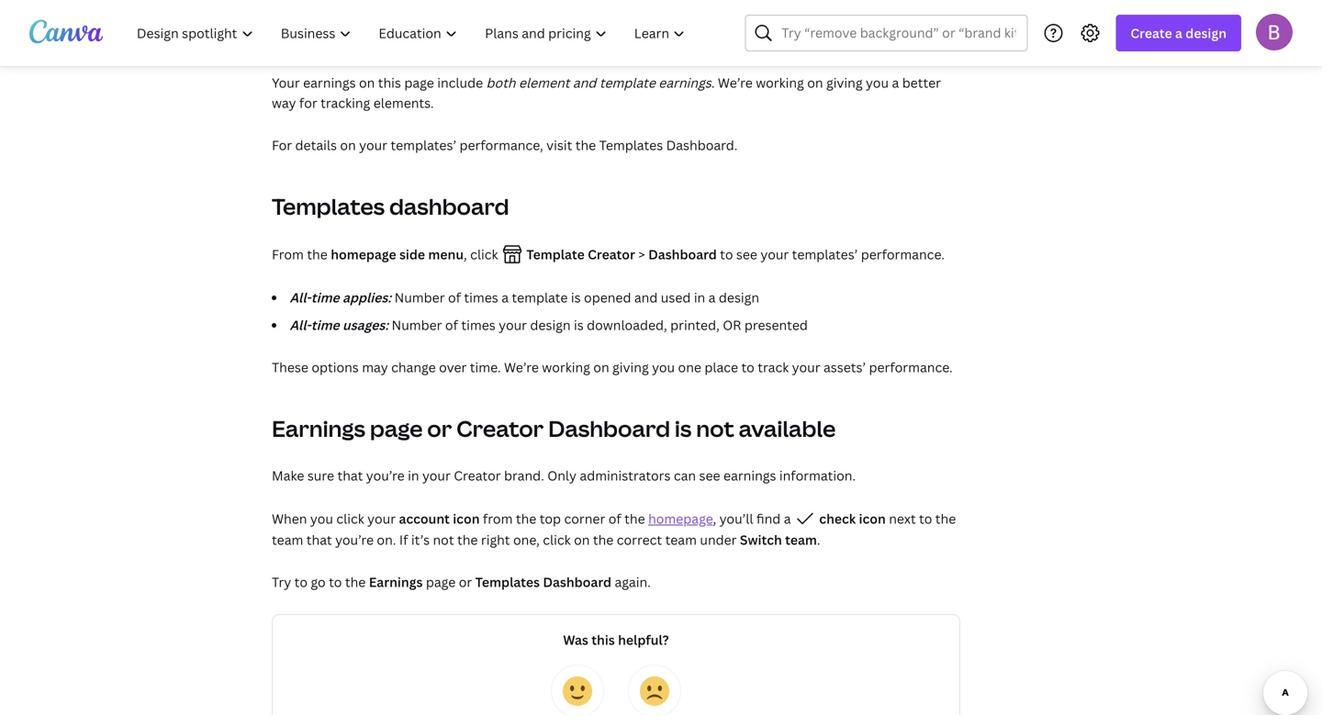 Task type: locate. For each thing, give the bounding box(es) containing it.
. inside . we're working on giving you a better way for tracking elements.
[[712, 74, 715, 91]]

top level navigation element
[[125, 15, 701, 51]]

0 vertical spatial or
[[427, 414, 452, 444]]

you're
[[366, 467, 405, 485], [335, 531, 374, 549]]

icon left next on the bottom
[[859, 510, 886, 528]]

time for usages:
[[311, 316, 340, 334]]

0 horizontal spatial .
[[712, 74, 715, 91]]

0 horizontal spatial design
[[530, 316, 571, 334]]

your up presented
[[761, 246, 789, 263]]

a up printed,
[[709, 289, 716, 306]]

opened
[[584, 289, 632, 306]]

Try "remove background" or "brand kit" search field
[[782, 16, 1016, 51]]

a right create on the top of the page
[[1176, 24, 1183, 42]]

or
[[723, 316, 742, 334]]

create a design button
[[1117, 15, 1242, 51]]

templates' up presented
[[793, 246, 858, 263]]

1 horizontal spatial and
[[635, 289, 658, 306]]

in up the account
[[408, 467, 419, 485]]

click right the when
[[337, 510, 364, 528]]

that
[[338, 467, 363, 485], [307, 531, 332, 549]]

your down tracking
[[359, 136, 388, 154]]

earnings up tracking
[[303, 74, 356, 91]]

that inside next to the team that you're on. if it's not the right one, click on the correct team under
[[307, 531, 332, 549]]

0 horizontal spatial templates'
[[391, 136, 457, 154]]

details
[[295, 136, 337, 154]]

0 vertical spatial you
[[866, 74, 889, 91]]

to left "go"
[[295, 574, 308, 591]]

and left used
[[635, 289, 658, 306]]

0 vertical spatial ,
[[464, 246, 467, 263]]

giving down downloaded,
[[613, 359, 649, 376]]

1 vertical spatial not
[[433, 531, 454, 549]]

your down all-time applies: number of times a template is opened and used in a design
[[499, 316, 527, 334]]

, up under
[[713, 510, 717, 528]]

next to the team that you're on. if it's not the right one, click on the correct team under
[[272, 510, 957, 549]]

template up "all-time usages: number of times your design is downloaded, printed, or presented"
[[512, 289, 568, 306]]

0 vertical spatial dashboard
[[649, 246, 717, 263]]

not down place
[[697, 414, 735, 444]]

1 vertical spatial see
[[700, 467, 721, 485]]

all- up these
[[290, 316, 311, 334]]

this up elements.
[[378, 74, 401, 91]]

time for applies:
[[311, 289, 340, 306]]

0 vertical spatial we're
[[718, 74, 753, 91]]

creator left brand.
[[454, 467, 501, 485]]

1 horizontal spatial working
[[756, 74, 805, 91]]

2 all- from the top
[[290, 316, 311, 334]]

2 horizontal spatial team
[[786, 531, 818, 549]]

1 time from the top
[[311, 289, 340, 306]]

on
[[359, 74, 375, 91], [808, 74, 824, 91], [340, 136, 356, 154], [594, 359, 610, 376], [574, 531, 590, 549]]

giving
[[827, 74, 863, 91], [613, 359, 649, 376]]

is left downloaded,
[[574, 316, 584, 334]]

1 horizontal spatial you
[[652, 359, 675, 376]]

1 horizontal spatial team
[[666, 531, 697, 549]]

page
[[405, 74, 434, 91], [370, 414, 423, 444], [426, 574, 456, 591]]

templates down "right" on the left
[[476, 574, 540, 591]]

we're
[[718, 74, 753, 91], [504, 359, 539, 376]]

1 horizontal spatial in
[[694, 289, 706, 306]]

2 vertical spatial design
[[530, 316, 571, 334]]

1 vertical spatial is
[[574, 316, 584, 334]]

number
[[395, 289, 445, 306], [392, 316, 442, 334]]

of right the corner
[[609, 510, 622, 528]]

try
[[272, 574, 291, 591]]

we're up dashboard.
[[718, 74, 753, 91]]

2 vertical spatial click
[[543, 531, 571, 549]]

the
[[576, 136, 596, 154], [307, 246, 328, 263], [516, 510, 537, 528], [625, 510, 645, 528], [936, 510, 957, 528], [457, 531, 478, 549], [593, 531, 614, 549], [345, 574, 366, 591]]

all- down from on the left of the page
[[290, 289, 311, 306]]

1 horizontal spatial or
[[459, 574, 472, 591]]

templates down . we're working on giving you a better way for tracking elements.
[[600, 136, 663, 154]]

, down dashboard
[[464, 246, 467, 263]]

homepage up applies:
[[331, 246, 397, 263]]

2 vertical spatial you
[[310, 510, 333, 528]]

0 vertical spatial time
[[311, 289, 340, 306]]

track
[[758, 359, 789, 376]]

team down the when
[[272, 531, 303, 549]]

2 vertical spatial templates
[[476, 574, 540, 591]]

dashboard
[[649, 246, 717, 263], [549, 414, 671, 444], [543, 574, 612, 591]]

.
[[712, 74, 715, 91], [818, 531, 821, 549]]

not right it's
[[433, 531, 454, 549]]

for
[[299, 94, 318, 112]]

is
[[571, 289, 581, 306], [574, 316, 584, 334], [675, 414, 692, 444]]

a right find
[[784, 510, 791, 528]]

a inside . we're working on giving you a better way for tracking elements.
[[892, 74, 900, 91]]

to
[[720, 246, 734, 263], [742, 359, 755, 376], [920, 510, 933, 528], [295, 574, 308, 591], [329, 574, 342, 591]]

you're up the account
[[366, 467, 405, 485]]

a left better
[[892, 74, 900, 91]]

design up or
[[719, 289, 760, 306]]

templates'
[[391, 136, 457, 154], [793, 246, 858, 263]]

and right the element
[[573, 74, 597, 91]]

0 horizontal spatial templates
[[272, 192, 385, 221]]

templates
[[600, 136, 663, 154], [272, 192, 385, 221], [476, 574, 540, 591]]

1 vertical spatial template
[[512, 289, 568, 306]]

1 horizontal spatial not
[[697, 414, 735, 444]]

team down homepage link at the bottom
[[666, 531, 697, 549]]

1 vertical spatial working
[[542, 359, 591, 376]]

page down change
[[370, 414, 423, 444]]

2 horizontal spatial you
[[866, 74, 889, 91]]

your up the account
[[423, 467, 451, 485]]

1 vertical spatial click
[[337, 510, 364, 528]]

that down the when
[[307, 531, 332, 549]]

0 horizontal spatial not
[[433, 531, 454, 549]]

working inside . we're working on giving you a better way for tracking elements.
[[756, 74, 805, 91]]

1 vertical spatial performance.
[[870, 359, 953, 376]]

earnings
[[303, 74, 356, 91], [659, 74, 712, 91], [724, 467, 777, 485]]

team right switch
[[786, 531, 818, 549]]

1 horizontal spatial click
[[471, 246, 498, 263]]

the right next on the bottom
[[936, 510, 957, 528]]

a inside dropdown button
[[1176, 24, 1183, 42]]

for
[[272, 136, 292, 154]]

design right create on the top of the page
[[1186, 24, 1227, 42]]

templates' down elements.
[[391, 136, 457, 154]]

is left opened
[[571, 289, 581, 306]]

of for your
[[445, 316, 458, 334]]

0 vertical spatial .
[[712, 74, 715, 91]]

change
[[391, 359, 436, 376]]

time left 'usages:'
[[311, 316, 340, 334]]

0 horizontal spatial and
[[573, 74, 597, 91]]

giving inside . we're working on giving you a better way for tracking elements.
[[827, 74, 863, 91]]

and
[[573, 74, 597, 91], [635, 289, 658, 306]]

1 vertical spatial dashboard
[[549, 414, 671, 444]]

1 vertical spatial you're
[[335, 531, 374, 549]]

is up can
[[675, 414, 692, 444]]

next
[[889, 510, 916, 528]]

is for template
[[571, 289, 581, 306]]

time left applies:
[[311, 289, 340, 306]]

0 vertical spatial times
[[464, 289, 499, 306]]

0 vertical spatial templates'
[[391, 136, 457, 154]]

1 horizontal spatial .
[[818, 531, 821, 549]]

click
[[471, 246, 498, 263], [337, 510, 364, 528], [543, 531, 571, 549]]

1 horizontal spatial giving
[[827, 74, 863, 91]]

1 vertical spatial that
[[307, 531, 332, 549]]

0 horizontal spatial you
[[310, 510, 333, 528]]

1 vertical spatial of
[[445, 316, 458, 334]]

templates down details
[[272, 192, 385, 221]]

of down "menu"
[[448, 289, 461, 306]]

1 all- from the top
[[290, 289, 311, 306]]

0 vertical spatial not
[[697, 414, 735, 444]]

number up change
[[392, 316, 442, 334]]

the up correct
[[625, 510, 645, 528]]

right
[[481, 531, 510, 549]]

0 vertical spatial of
[[448, 289, 461, 306]]

1 vertical spatial templates'
[[793, 246, 858, 263]]

0 vertical spatial in
[[694, 289, 706, 306]]

templates for performance,
[[600, 136, 663, 154]]

your
[[359, 136, 388, 154], [761, 246, 789, 263], [499, 316, 527, 334], [793, 359, 821, 376], [423, 467, 451, 485], [368, 510, 396, 528]]

you're left on.
[[335, 531, 374, 549]]

of
[[448, 289, 461, 306], [445, 316, 458, 334], [609, 510, 622, 528]]

dashboard left again. at the bottom
[[543, 574, 612, 591]]

can
[[674, 467, 696, 485]]

0 horizontal spatial template
[[512, 289, 568, 306]]

number for all-time applies:
[[395, 289, 445, 306]]

see right can
[[700, 467, 721, 485]]

printed,
[[671, 316, 720, 334]]

earnings up sure
[[272, 414, 366, 444]]

🙂 image
[[563, 677, 593, 706]]

. up dashboard.
[[712, 74, 715, 91]]

0 horizontal spatial we're
[[504, 359, 539, 376]]

correct
[[617, 531, 663, 549]]

1 horizontal spatial design
[[719, 289, 760, 306]]

0 vertical spatial click
[[471, 246, 498, 263]]

of up over
[[445, 316, 458, 334]]

0 vertical spatial giving
[[827, 74, 863, 91]]

in right used
[[694, 289, 706, 306]]

or
[[427, 414, 452, 444], [459, 574, 472, 591]]

template creator
[[524, 246, 639, 263]]

we're inside . we're working on giving you a better way for tracking elements.
[[718, 74, 753, 91]]

if
[[400, 531, 408, 549]]

used
[[661, 289, 691, 306]]

2 horizontal spatial click
[[543, 531, 571, 549]]

0 vertical spatial design
[[1186, 24, 1227, 42]]

creator
[[588, 246, 636, 263], [457, 414, 544, 444], [454, 467, 501, 485]]

0 vertical spatial page
[[405, 74, 434, 91]]

to right next on the bottom
[[920, 510, 933, 528]]

dashboard right ">"
[[649, 246, 717, 263]]

you left one
[[652, 359, 675, 376]]

you right the when
[[310, 510, 333, 528]]

1 vertical spatial number
[[392, 316, 442, 334]]

corner
[[564, 510, 606, 528]]

downloaded,
[[587, 316, 668, 334]]

0 horizontal spatial team
[[272, 531, 303, 549]]

was this helpful?
[[563, 632, 669, 649]]

1 vertical spatial creator
[[457, 414, 544, 444]]

dashboard up administrators
[[549, 414, 671, 444]]

design down all-time applies: number of times a template is opened and used in a design
[[530, 316, 571, 334]]

in
[[694, 289, 706, 306], [408, 467, 419, 485]]

1 vertical spatial you
[[652, 359, 675, 376]]

giving down the try "remove background" or "brand kit" search box
[[827, 74, 863, 91]]

1 vertical spatial in
[[408, 467, 419, 485]]

1 horizontal spatial this
[[592, 632, 615, 649]]

see up or
[[737, 246, 758, 263]]

2 horizontal spatial templates
[[600, 136, 663, 154]]

template right the element
[[600, 74, 656, 91]]

2 time from the top
[[311, 316, 340, 334]]

all-time usages: number of times your design is downloaded, printed, or presented
[[290, 316, 808, 334]]

the right "go"
[[345, 574, 366, 591]]

only
[[548, 467, 577, 485]]

earnings down the if
[[369, 574, 423, 591]]

we're right time.
[[504, 359, 539, 376]]

. down check at the bottom right of the page
[[818, 531, 821, 549]]

performance.
[[861, 246, 945, 263], [870, 359, 953, 376]]

the right the visit
[[576, 136, 596, 154]]

not
[[697, 414, 735, 444], [433, 531, 454, 549]]

you
[[866, 74, 889, 91], [652, 359, 675, 376], [310, 510, 333, 528]]

that right sure
[[338, 467, 363, 485]]

click down top
[[543, 531, 571, 549]]

1 horizontal spatial see
[[737, 246, 758, 263]]

0 vertical spatial that
[[338, 467, 363, 485]]

0 horizontal spatial that
[[307, 531, 332, 549]]

click right "menu"
[[471, 246, 498, 263]]

0 vertical spatial creator
[[588, 246, 636, 263]]

1 horizontal spatial that
[[338, 467, 363, 485]]

0 horizontal spatial earnings
[[303, 74, 356, 91]]

page down it's
[[426, 574, 456, 591]]

icon left "from"
[[453, 510, 480, 528]]

templates for earnings
[[476, 574, 540, 591]]

page up elements.
[[405, 74, 434, 91]]

for details on your templates' performance, visit the templates dashboard.
[[272, 136, 738, 154]]

0 horizontal spatial click
[[337, 510, 364, 528]]

both
[[486, 74, 516, 91]]

1 vertical spatial time
[[311, 316, 340, 334]]

homepage up under
[[649, 510, 713, 528]]

you're inside next to the team that you're on. if it's not the right one, click on the correct team under
[[335, 531, 374, 549]]

times
[[464, 289, 499, 306], [462, 316, 496, 334]]

earnings up you'll
[[724, 467, 777, 485]]

go
[[311, 574, 326, 591]]

time
[[311, 289, 340, 306], [311, 316, 340, 334]]

0 vertical spatial templates
[[600, 136, 663, 154]]

0 vertical spatial number
[[395, 289, 445, 306]]

you left better
[[866, 74, 889, 91]]

the up "one,"
[[516, 510, 537, 528]]

number down side
[[395, 289, 445, 306]]

this right was
[[592, 632, 615, 649]]

1 horizontal spatial templates
[[476, 574, 540, 591]]

2 horizontal spatial design
[[1186, 24, 1227, 42]]

earnings up dashboard.
[[659, 74, 712, 91]]

1 vertical spatial all-
[[290, 316, 311, 334]]

a
[[1176, 24, 1183, 42], [892, 74, 900, 91], [502, 289, 509, 306], [709, 289, 716, 306], [784, 510, 791, 528]]

1 vertical spatial templates
[[272, 192, 385, 221]]

find
[[757, 510, 781, 528]]

one,
[[514, 531, 540, 549]]

1 horizontal spatial homepage
[[649, 510, 713, 528]]

assets'
[[824, 359, 866, 376]]

1 vertical spatial and
[[635, 289, 658, 306]]

account
[[399, 510, 450, 528]]

0 horizontal spatial homepage
[[331, 246, 397, 263]]

2 team from the left
[[666, 531, 697, 549]]

from
[[483, 510, 513, 528]]

create
[[1131, 24, 1173, 42]]

creator up brand.
[[457, 414, 544, 444]]

creator left ">"
[[588, 246, 636, 263]]

1 horizontal spatial ,
[[713, 510, 717, 528]]

administrators
[[580, 467, 671, 485]]



Task type: describe. For each thing, give the bounding box(es) containing it.
😔 image
[[640, 677, 670, 706]]

2 vertical spatial dashboard
[[543, 574, 612, 591]]

to left track on the right
[[742, 359, 755, 376]]

available
[[739, 414, 836, 444]]

from
[[272, 246, 304, 263]]

was
[[563, 632, 589, 649]]

your
[[272, 74, 300, 91]]

your right track on the right
[[793, 359, 821, 376]]

information.
[[780, 467, 856, 485]]

design inside dropdown button
[[1186, 24, 1227, 42]]

usages:
[[343, 316, 389, 334]]

your earnings on this page include both element and template earnings
[[272, 74, 712, 91]]

bob builder image
[[1257, 14, 1293, 50]]

element
[[519, 74, 570, 91]]

under
[[700, 531, 737, 549]]

template
[[527, 246, 585, 263]]

0 horizontal spatial or
[[427, 414, 452, 444]]

>
[[639, 246, 646, 263]]

all- for all-time usages: number of times your design is downloaded, printed, or presented
[[290, 316, 311, 334]]

these
[[272, 359, 309, 376]]

1 horizontal spatial earnings
[[659, 74, 712, 91]]

1 icon from the left
[[453, 510, 480, 528]]

. we're working on giving you a better way for tracking elements.
[[272, 74, 942, 112]]

2 vertical spatial is
[[675, 414, 692, 444]]

to right "go"
[[329, 574, 342, 591]]

0 vertical spatial and
[[573, 74, 597, 91]]

a up "all-time usages: number of times your design is downloaded, printed, or presented"
[[502, 289, 509, 306]]

it's
[[411, 531, 430, 549]]

your up on.
[[368, 510, 396, 528]]

earnings page or creator dashboard is not available
[[272, 414, 836, 444]]

1 vertical spatial we're
[[504, 359, 539, 376]]

sure
[[308, 467, 334, 485]]

click inside next to the team that you're on. if it's not the right one, click on the correct team under
[[543, 531, 571, 549]]

0 vertical spatial see
[[737, 246, 758, 263]]

of for a
[[448, 289, 461, 306]]

0 horizontal spatial this
[[378, 74, 401, 91]]

helpful?
[[618, 632, 669, 649]]

way
[[272, 94, 296, 112]]

dashboard
[[389, 192, 509, 221]]

check icon
[[817, 510, 886, 528]]

the left "right" on the left
[[457, 531, 478, 549]]

2 icon from the left
[[859, 510, 886, 528]]

make
[[272, 467, 304, 485]]

on inside next to the team that you're on. if it's not the right one, click on the correct team under
[[574, 531, 590, 549]]

to inside next to the team that you're on. if it's not the right one, click on the correct team under
[[920, 510, 933, 528]]

place
[[705, 359, 739, 376]]

check
[[820, 510, 856, 528]]

0 vertical spatial you're
[[366, 467, 405, 485]]

menu
[[428, 246, 464, 263]]

on.
[[377, 531, 396, 549]]

may
[[362, 359, 388, 376]]

times for a
[[464, 289, 499, 306]]

0 horizontal spatial working
[[542, 359, 591, 376]]

number for all-time usages:
[[392, 316, 442, 334]]

0 horizontal spatial earnings
[[272, 414, 366, 444]]

> dashboard to see your templates' performance.
[[639, 246, 945, 263]]

you'll
[[720, 510, 754, 528]]

1 vertical spatial earnings
[[369, 574, 423, 591]]

times for your
[[462, 316, 496, 334]]

all- for all-time applies: number of times a template is opened and used in a design
[[290, 289, 311, 306]]

when you click your account icon from the top corner of the homepage , you'll find a
[[272, 510, 795, 528]]

0 vertical spatial template
[[600, 74, 656, 91]]

performance,
[[460, 136, 544, 154]]

1 vertical spatial ,
[[713, 510, 717, 528]]

0 horizontal spatial ,
[[464, 246, 467, 263]]

include
[[437, 74, 483, 91]]

presented
[[745, 316, 808, 334]]

2 vertical spatial of
[[609, 510, 622, 528]]

templates dashboard
[[272, 192, 509, 221]]

visit
[[547, 136, 573, 154]]

you inside . we're working on giving you a better way for tracking elements.
[[866, 74, 889, 91]]

all-time applies: number of times a template is opened and used in a design
[[290, 289, 760, 306]]

one
[[678, 359, 702, 376]]

time.
[[470, 359, 501, 376]]

elements.
[[374, 94, 434, 112]]

options
[[312, 359, 359, 376]]

on inside . we're working on giving you a better way for tracking elements.
[[808, 74, 824, 91]]

switch
[[740, 531, 783, 549]]

the down the corner
[[593, 531, 614, 549]]

3 team from the left
[[786, 531, 818, 549]]

1 vertical spatial homepage
[[649, 510, 713, 528]]

tracking
[[321, 94, 370, 112]]

dashboard.
[[667, 136, 738, 154]]

1 horizontal spatial templates'
[[793, 246, 858, 263]]

try to go to the earnings page or templates dashboard again.
[[272, 574, 651, 591]]

these options may change over time. we're working on giving you one place to track your assets' performance.
[[272, 359, 953, 376]]

1 vertical spatial design
[[719, 289, 760, 306]]

brand.
[[504, 467, 545, 485]]

better
[[903, 74, 942, 91]]

is for design
[[574, 316, 584, 334]]

1 vertical spatial this
[[592, 632, 615, 649]]

the right from on the left of the page
[[307, 246, 328, 263]]

1 vertical spatial page
[[370, 414, 423, 444]]

make sure that you're in your creator brand. only administrators can see earnings information.
[[272, 467, 856, 485]]

1 team from the left
[[272, 531, 303, 549]]

2 horizontal spatial earnings
[[724, 467, 777, 485]]

1 vertical spatial giving
[[613, 359, 649, 376]]

0 horizontal spatial in
[[408, 467, 419, 485]]

again.
[[615, 574, 651, 591]]

2 vertical spatial creator
[[454, 467, 501, 485]]

applies:
[[343, 289, 391, 306]]

when
[[272, 510, 307, 528]]

create a design
[[1131, 24, 1227, 42]]

to up or
[[720, 246, 734, 263]]

0 vertical spatial performance.
[[861, 246, 945, 263]]

0 vertical spatial homepage
[[331, 246, 397, 263]]

homepage link
[[649, 510, 713, 528]]

1 vertical spatial .
[[818, 531, 821, 549]]

side
[[400, 246, 425, 263]]

not inside next to the team that you're on. if it's not the right one, click on the correct team under
[[433, 531, 454, 549]]

over
[[439, 359, 467, 376]]

from the homepage side menu , click
[[272, 246, 502, 263]]

2 vertical spatial page
[[426, 574, 456, 591]]

switch team .
[[740, 531, 821, 549]]

top
[[540, 510, 561, 528]]



Task type: vqa. For each thing, say whether or not it's contained in the screenshot.
the middle "our"
no



